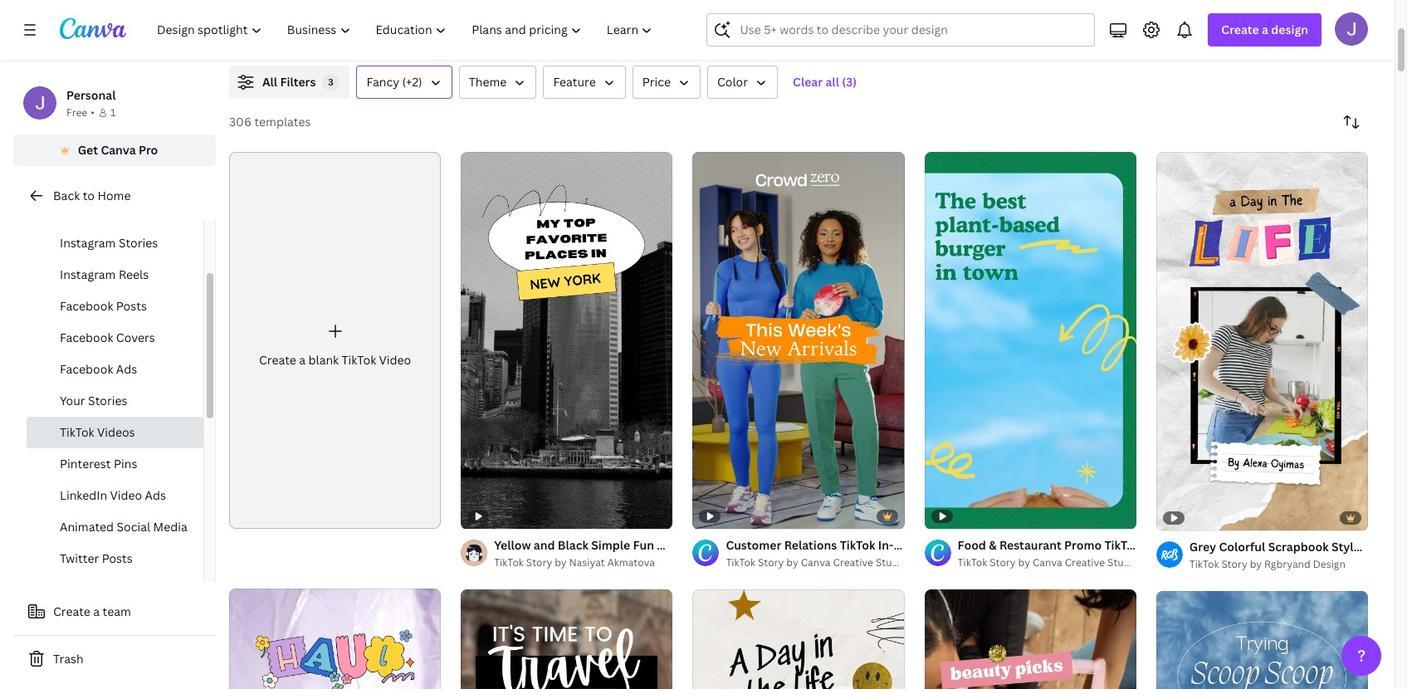 Task type: locate. For each thing, give the bounding box(es) containing it.
2 vertical spatial create
[[53, 604, 90, 620]]

all
[[826, 74, 840, 90]]

0 horizontal spatial video
[[110, 488, 142, 503]]

Search search field
[[740, 14, 1085, 46]]

0 vertical spatial stories
[[119, 235, 158, 251]]

create inside button
[[53, 604, 90, 620]]

your stories link
[[27, 385, 203, 417]]

ads up media
[[145, 488, 166, 503]]

create
[[1222, 22, 1260, 37], [259, 352, 296, 368], [53, 604, 90, 620]]

facebook up your stories
[[60, 361, 113, 377]]

2 creative from the left
[[1065, 555, 1106, 570]]

posts for facebook posts
[[116, 298, 147, 314]]

pinterest pins
[[60, 456, 137, 472]]

facebook covers link
[[27, 322, 203, 354]]

twitter posts link
[[27, 543, 203, 575]]

2 horizontal spatial a
[[1263, 22, 1269, 37]]

0 horizontal spatial tiktok story by canva creative studio link
[[726, 555, 908, 571]]

1 horizontal spatial a
[[299, 352, 306, 368]]

•
[[91, 105, 95, 120]]

0 vertical spatial ads
[[116, 361, 137, 377]]

facebook for facebook posts
[[60, 298, 113, 314]]

pinterest pins link
[[27, 449, 203, 480]]

0 vertical spatial instagram
[[60, 203, 116, 219]]

2 horizontal spatial video
[[775, 537, 808, 553]]

1 tiktok story by canva creative studio from the left
[[726, 555, 908, 570]]

2 vertical spatial instagram
[[60, 267, 116, 282]]

animated social media
[[60, 519, 188, 535]]

stories down facebook ads link
[[88, 393, 128, 409]]

2 studio from the left
[[1108, 555, 1140, 570]]

your
[[60, 393, 85, 409]]

video
[[379, 352, 411, 368], [110, 488, 142, 503], [775, 537, 808, 553]]

canva inside button
[[101, 142, 136, 158]]

facebook posts
[[60, 298, 147, 314]]

posts down animated social media link
[[102, 551, 133, 566]]

your stories
[[60, 393, 128, 409]]

team
[[103, 604, 131, 620]]

posts for instagram posts
[[119, 203, 149, 219]]

instagram posts
[[60, 203, 149, 219]]

media
[[153, 519, 188, 535]]

3 instagram from the top
[[60, 267, 116, 282]]

a inside dropdown button
[[1263, 22, 1269, 37]]

tiktok
[[342, 352, 376, 368], [60, 424, 94, 440], [737, 537, 772, 553], [494, 555, 524, 570], [726, 555, 756, 570], [958, 555, 988, 570], [1190, 557, 1220, 571]]

1 vertical spatial instagram
[[60, 235, 116, 251]]

story inside grey colorful scrapbook style tiktok v tiktok story by rgbryand design
[[1222, 557, 1248, 571]]

0 horizontal spatial ads
[[116, 361, 137, 377]]

video right blank
[[379, 352, 411, 368]]

0 horizontal spatial creative
[[834, 555, 874, 570]]

create left team
[[53, 604, 90, 620]]

posts
[[119, 203, 149, 219], [116, 298, 147, 314], [102, 551, 133, 566]]

create a blank tiktok video element
[[229, 152, 441, 529]]

1 horizontal spatial video
[[379, 352, 411, 368]]

posts for twitter posts
[[102, 551, 133, 566]]

1 vertical spatial posts
[[116, 298, 147, 314]]

tiktok inside grey colorful scrapbook style tiktok v tiktok story by rgbryand design
[[1190, 557, 1220, 571]]

posts inside instagram posts link
[[119, 203, 149, 219]]

3 facebook from the top
[[60, 361, 113, 377]]

grey colorful scrapbook style tiktok v link
[[1190, 538, 1408, 556]]

nasiyat
[[569, 555, 605, 570]]

create inside dropdown button
[[1222, 22, 1260, 37]]

1 vertical spatial a
[[299, 352, 306, 368]]

canva
[[101, 142, 136, 158], [801, 555, 831, 570], [1033, 555, 1063, 570]]

0 vertical spatial create
[[1222, 22, 1260, 37]]

posts inside twitter posts link
[[102, 551, 133, 566]]

2 vertical spatial video
[[775, 537, 808, 553]]

1 facebook from the top
[[60, 298, 113, 314]]

theme
[[469, 74, 507, 90]]

tiktok videos
[[60, 424, 135, 440]]

a left team
[[93, 604, 100, 620]]

stories
[[119, 235, 158, 251], [88, 393, 128, 409]]

design
[[1314, 557, 1346, 571]]

a left blank
[[299, 352, 306, 368]]

1 vertical spatial ads
[[145, 488, 166, 503]]

posts down reels
[[116, 298, 147, 314]]

back
[[53, 188, 80, 203]]

by
[[555, 555, 567, 570], [787, 555, 799, 570], [1019, 555, 1031, 570], [1251, 557, 1263, 571]]

video right travel
[[775, 537, 808, 553]]

1 horizontal spatial studio
[[1108, 555, 1140, 570]]

a for design
[[1263, 22, 1269, 37]]

create left design
[[1222, 22, 1260, 37]]

2 vertical spatial a
[[93, 604, 100, 620]]

1 horizontal spatial tiktok story by canva creative studio link
[[958, 555, 1140, 571]]

create a blank tiktok video link
[[229, 152, 441, 529]]

black
[[558, 537, 589, 553]]

a for team
[[93, 604, 100, 620]]

instagram for instagram stories
[[60, 235, 116, 251]]

a
[[1263, 22, 1269, 37], [299, 352, 306, 368], [93, 604, 100, 620]]

0 horizontal spatial create
[[53, 604, 90, 620]]

create left blank
[[259, 352, 296, 368]]

1 horizontal spatial ads
[[145, 488, 166, 503]]

ads inside facebook ads link
[[116, 361, 137, 377]]

0 horizontal spatial canva
[[101, 142, 136, 158]]

ads down covers
[[116, 361, 137, 377]]

free
[[66, 105, 87, 120]]

home
[[97, 188, 131, 203]]

1 horizontal spatial creative
[[1065, 555, 1106, 570]]

2 horizontal spatial create
[[1222, 22, 1260, 37]]

2 vertical spatial facebook
[[60, 361, 113, 377]]

1 horizontal spatial create
[[259, 352, 296, 368]]

pins
[[114, 456, 137, 472]]

tiktok story by nasiyat akmatova link
[[494, 555, 673, 571]]

2 vertical spatial posts
[[102, 551, 133, 566]]

ads
[[116, 361, 137, 377], [145, 488, 166, 503]]

create a team button
[[13, 596, 216, 629]]

by inside grey colorful scrapbook style tiktok v tiktok story by rgbryand design
[[1251, 557, 1263, 571]]

twitter
[[60, 551, 99, 566]]

instagram
[[60, 203, 116, 219], [60, 235, 116, 251], [60, 267, 116, 282]]

story
[[526, 555, 553, 570], [758, 555, 784, 570], [990, 555, 1016, 570], [1222, 557, 1248, 571]]

1 vertical spatial stories
[[88, 393, 128, 409]]

yellow
[[494, 537, 531, 553]]

video down pins
[[110, 488, 142, 503]]

jacob simon image
[[1336, 12, 1369, 46]]

1
[[110, 105, 116, 120]]

clear all (3)
[[793, 74, 857, 90]]

and
[[534, 537, 555, 553]]

akmatova
[[608, 555, 655, 570]]

1 vertical spatial create
[[259, 352, 296, 368]]

create a blank tiktok video
[[259, 352, 411, 368]]

feature
[[554, 74, 596, 90]]

blank
[[309, 352, 339, 368]]

posts inside facebook posts link
[[116, 298, 147, 314]]

None search field
[[707, 13, 1096, 47]]

pinterest
[[60, 456, 111, 472]]

facebook down instagram reels
[[60, 298, 113, 314]]

creative
[[834, 555, 874, 570], [1065, 555, 1106, 570]]

2 facebook from the top
[[60, 330, 113, 346]]

0 horizontal spatial studio
[[876, 555, 908, 570]]

facebook
[[60, 298, 113, 314], [60, 330, 113, 346], [60, 361, 113, 377]]

0 vertical spatial a
[[1263, 22, 1269, 37]]

tiktok video templates image
[[1014, 0, 1369, 46]]

0 vertical spatial posts
[[119, 203, 149, 219]]

posts up instagram stories link
[[119, 203, 149, 219]]

price button
[[633, 66, 701, 99]]

instagram stories link
[[27, 228, 203, 259]]

1 instagram from the top
[[60, 203, 116, 219]]

a left design
[[1263, 22, 1269, 37]]

tiktok story by canva creative studio link
[[726, 555, 908, 571], [958, 555, 1140, 571]]

stories for your stories
[[88, 393, 128, 409]]

1 horizontal spatial tiktok story by canva creative studio
[[958, 555, 1140, 570]]

animated social media link
[[27, 512, 203, 543]]

create for create a blank tiktok video
[[259, 352, 296, 368]]

get canva pro button
[[13, 135, 216, 166]]

video inside yellow and black simple fun playful travel tiktok video tiktok story by nasiyat akmatova
[[775, 537, 808, 553]]

2 tiktok story by canva creative studio from the left
[[958, 555, 1140, 570]]

1 vertical spatial facebook
[[60, 330, 113, 346]]

0 horizontal spatial a
[[93, 604, 100, 620]]

stories up reels
[[119, 235, 158, 251]]

back to home link
[[13, 179, 216, 213]]

color button
[[708, 66, 778, 99]]

instagram reels link
[[27, 259, 203, 291]]

0 horizontal spatial tiktok story by canva creative studio
[[726, 555, 908, 570]]

2 instagram from the top
[[60, 235, 116, 251]]

1 studio from the left
[[876, 555, 908, 570]]

a inside button
[[93, 604, 100, 620]]

create a team
[[53, 604, 131, 620]]

studio
[[876, 555, 908, 570], [1108, 555, 1140, 570]]

v
[[1401, 539, 1408, 555]]

0 vertical spatial facebook
[[60, 298, 113, 314]]

facebook up facebook ads
[[60, 330, 113, 346]]



Task type: describe. For each thing, give the bounding box(es) containing it.
instagram posts link
[[27, 196, 203, 228]]

2 tiktok story by canva creative studio link from the left
[[958, 555, 1140, 571]]

facebook covers
[[60, 330, 155, 346]]

yellow and black simple fun playful travel tiktok video link
[[494, 536, 808, 555]]

tiktok story by rgbryand design link
[[1190, 556, 1369, 573]]

feature button
[[544, 66, 626, 99]]

covers
[[116, 330, 155, 346]]

design
[[1272, 22, 1309, 37]]

scrapbook
[[1269, 539, 1329, 555]]

trash link
[[13, 643, 216, 676]]

social
[[117, 519, 150, 535]]

create a design
[[1222, 22, 1309, 37]]

videos
[[97, 424, 135, 440]]

all filters
[[262, 74, 316, 90]]

facebook ads
[[60, 361, 137, 377]]

to
[[83, 188, 95, 203]]

get
[[78, 142, 98, 158]]

colorful
[[1220, 539, 1266, 555]]

1 tiktok story by canva creative studio link from the left
[[726, 555, 908, 571]]

instagram reels
[[60, 267, 149, 282]]

price
[[643, 74, 671, 90]]

2 horizontal spatial canva
[[1033, 555, 1063, 570]]

instagram stories
[[60, 235, 158, 251]]

facebook posts link
[[27, 291, 203, 322]]

fun
[[633, 537, 654, 553]]

instagram for instagram posts
[[60, 203, 116, 219]]

0 vertical spatial video
[[379, 352, 411, 368]]

stories for instagram stories
[[119, 235, 158, 251]]

back to home
[[53, 188, 131, 203]]

top level navigation element
[[146, 13, 667, 47]]

get canva pro
[[78, 142, 158, 158]]

twitter posts
[[60, 551, 133, 566]]

theme button
[[459, 66, 537, 99]]

facebook for facebook ads
[[60, 361, 113, 377]]

animated
[[60, 519, 114, 535]]

3
[[328, 76, 334, 88]]

create for create a team
[[53, 604, 90, 620]]

grey
[[1190, 539, 1217, 555]]

Sort by button
[[1336, 105, 1369, 139]]

linkedin video ads link
[[27, 480, 203, 512]]

tiktok
[[1364, 539, 1398, 555]]

(+2)
[[402, 74, 422, 90]]

playful
[[657, 537, 697, 553]]

rgbryand
[[1265, 557, 1311, 571]]

1 horizontal spatial canva
[[801, 555, 831, 570]]

templates
[[254, 114, 311, 130]]

create for create a design
[[1222, 22, 1260, 37]]

ads inside linkedin video ads link
[[145, 488, 166, 503]]

color
[[718, 74, 748, 90]]

linkedin video ads
[[60, 488, 166, 503]]

fancy
[[367, 74, 400, 90]]

grey colorful scrapbook style tiktok v tiktok story by rgbryand design
[[1190, 539, 1408, 571]]

style
[[1332, 539, 1361, 555]]

a for blank
[[299, 352, 306, 368]]

trash
[[53, 651, 84, 667]]

clear all (3) button
[[785, 66, 866, 99]]

(3)
[[842, 74, 857, 90]]

simple
[[592, 537, 631, 553]]

create a design button
[[1209, 13, 1322, 47]]

personal
[[66, 87, 116, 103]]

linkedin
[[60, 488, 107, 503]]

story inside yellow and black simple fun playful travel tiktok video tiktok story by nasiyat akmatova
[[526, 555, 553, 570]]

1 vertical spatial video
[[110, 488, 142, 503]]

reels
[[119, 267, 149, 282]]

facebook for facebook covers
[[60, 330, 113, 346]]

all
[[262, 74, 278, 90]]

free •
[[66, 105, 95, 120]]

travel
[[700, 537, 734, 553]]

306
[[229, 114, 252, 130]]

306 templates
[[229, 114, 311, 130]]

1 creative from the left
[[834, 555, 874, 570]]

fancy (+2)
[[367, 74, 422, 90]]

clear
[[793, 74, 823, 90]]

3 filter options selected element
[[323, 74, 339, 91]]

by inside yellow and black simple fun playful travel tiktok video tiktok story by nasiyat akmatova
[[555, 555, 567, 570]]

yellow and black simple fun playful travel tiktok video tiktok story by nasiyat akmatova
[[494, 537, 808, 570]]

fancy (+2) button
[[357, 66, 452, 99]]

filters
[[280, 74, 316, 90]]

instagram for instagram reels
[[60, 267, 116, 282]]

pro
[[139, 142, 158, 158]]

facebook ads link
[[27, 354, 203, 385]]



Task type: vqa. For each thing, say whether or not it's contained in the screenshot.
Instagram
yes



